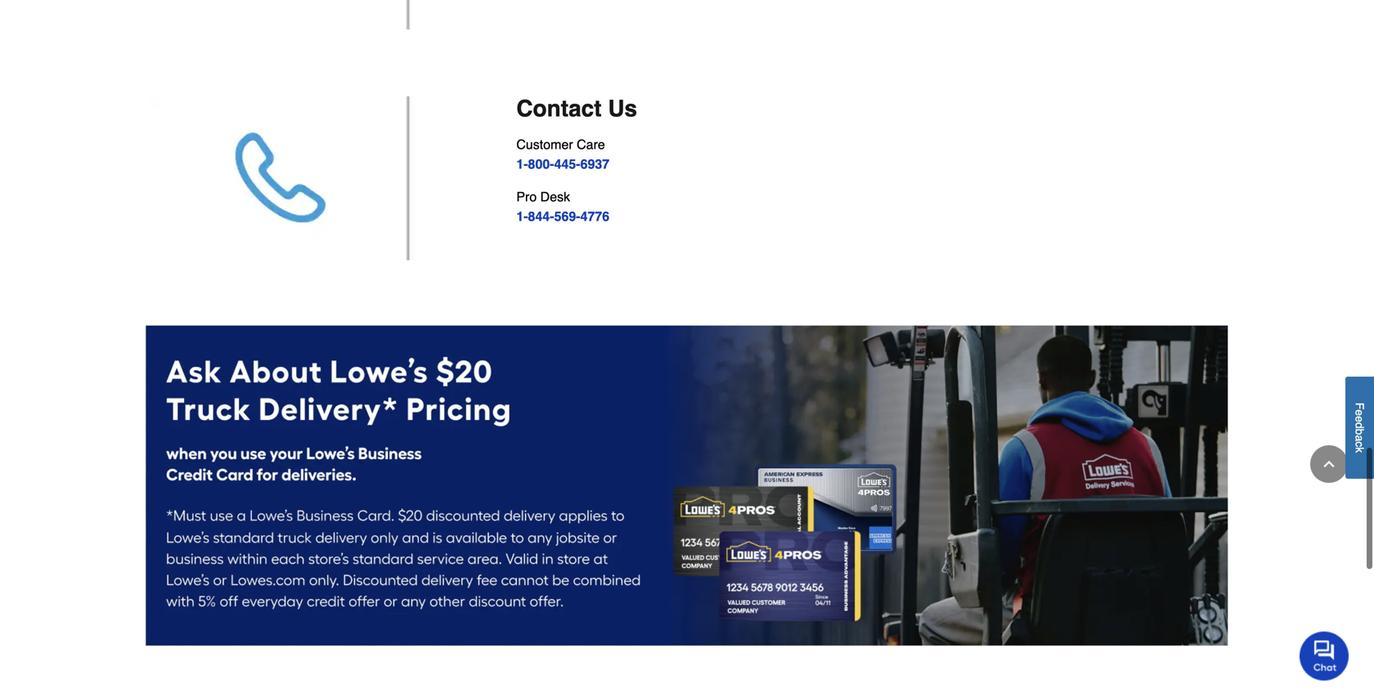 Task type: describe. For each thing, give the bounding box(es) containing it.
chevron up image
[[1321, 456, 1338, 473]]

b
[[1354, 429, 1367, 436]]

k
[[1354, 448, 1367, 454]]

569-
[[554, 209, 581, 224]]

f
[[1354, 403, 1367, 410]]

6937
[[581, 157, 610, 172]]

1-800-445-6937 link
[[516, 157, 610, 172]]

pro
[[516, 189, 537, 205]]

a price tag icon. image
[[149, 0, 490, 30]]

f e e d b a c k button
[[1346, 377, 1374, 480]]

customer
[[516, 137, 573, 152]]

a
[[1354, 436, 1367, 442]]

contact
[[516, 96, 602, 122]]

contact us
[[516, 96, 637, 122]]

chat invite button image
[[1300, 632, 1350, 682]]

1- for customer care 1-800-445-6937
[[516, 157, 528, 172]]

desk
[[540, 189, 570, 205]]

1 e from the top
[[1354, 410, 1367, 417]]

customer care 1-800-445-6937
[[516, 137, 610, 172]]

c
[[1354, 442, 1367, 448]]

2 e from the top
[[1354, 417, 1367, 423]]



Task type: locate. For each thing, give the bounding box(es) containing it.
0 vertical spatial 1-
[[516, 157, 528, 172]]

445-
[[554, 157, 581, 172]]

1 1- from the top
[[516, 157, 528, 172]]

scroll to top element
[[1311, 446, 1348, 483]]

f e e d b a c k
[[1354, 403, 1367, 454]]

ask about lowe's $20 truck delivery when you use your lowe's business credit card for deliveries. image
[[146, 326, 1229, 647]]

4776
[[581, 209, 610, 224]]

1- down "pro"
[[516, 209, 528, 224]]

e up d
[[1354, 410, 1367, 417]]

e
[[1354, 410, 1367, 417], [1354, 417, 1367, 423]]

us
[[608, 96, 637, 122]]

1-
[[516, 157, 528, 172], [516, 209, 528, 224]]

2 1- from the top
[[516, 209, 528, 224]]

pro desk 1-844-569-4776
[[516, 189, 610, 224]]

1 vertical spatial 1-
[[516, 209, 528, 224]]

1-844-569-4776 link
[[516, 209, 610, 224]]

a telephone handset icon. image
[[149, 96, 490, 261]]

d
[[1354, 423, 1367, 429]]

1- inside "pro desk 1-844-569-4776"
[[516, 209, 528, 224]]

1- for pro desk 1-844-569-4776
[[516, 209, 528, 224]]

800-
[[528, 157, 554, 172]]

1- down customer
[[516, 157, 528, 172]]

1- inside customer care 1-800-445-6937
[[516, 157, 528, 172]]

844-
[[528, 209, 554, 224]]

e up b
[[1354, 417, 1367, 423]]

care
[[577, 137, 605, 152]]



Task type: vqa. For each thing, say whether or not it's contained in the screenshot.
Contact Us
yes



